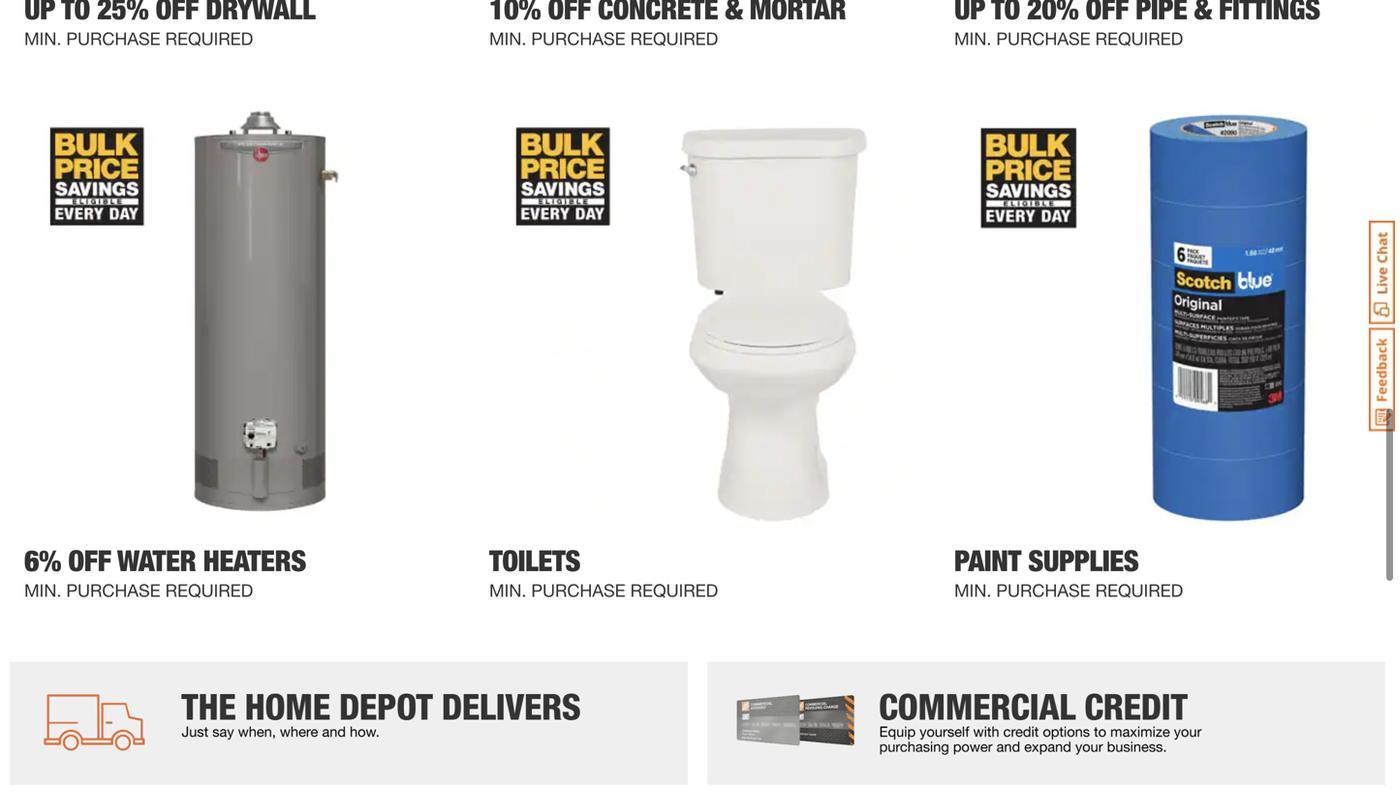 Task type: locate. For each thing, give the bounding box(es) containing it.
the home depot delivers image
[[10, 662, 688, 786]]

feedback link image
[[1370, 328, 1396, 432]]

toilets
[[489, 544, 581, 578]]

required inside toilets min. purchase required
[[631, 580, 719, 601]]

6%
[[24, 544, 61, 578]]

purchase
[[66, 28, 161, 49], [531, 28, 626, 49], [997, 28, 1091, 49], [66, 580, 161, 601], [531, 580, 626, 601], [997, 580, 1091, 601]]

min. purchase required link
[[10, 0, 456, 71], [475, 0, 921, 71], [940, 0, 1386, 71]]

bulk toilets image
[[475, 110, 921, 528]]

water
[[117, 544, 196, 578]]

paint
[[955, 544, 1021, 578]]

off
[[68, 544, 111, 578]]

1 min. purchase required link from the left
[[10, 0, 456, 71]]

purchase inside paint supplies min. purchase required
[[997, 580, 1091, 601]]

paint supplies min. purchase required
[[955, 544, 1184, 601]]

0 horizontal spatial min. purchase required
[[24, 28, 253, 49]]

bulk paint image
[[940, 110, 1386, 528]]

2 horizontal spatial min. purchase required link
[[940, 0, 1386, 71]]

purchase inside 6% off water heaters min. purchase required
[[66, 580, 161, 601]]

min. inside 6% off water heaters min. purchase required
[[24, 580, 61, 601]]

commercial credit options to maximize your purchasing power image
[[708, 662, 1386, 786]]

required
[[165, 28, 253, 49], [631, 28, 719, 49], [1096, 28, 1184, 49], [165, 580, 253, 601], [631, 580, 719, 601], [1096, 580, 1184, 601]]

min.
[[24, 28, 61, 49], [489, 28, 527, 49], [955, 28, 992, 49], [24, 580, 61, 601], [489, 580, 527, 601], [955, 580, 992, 601]]

1 horizontal spatial min. purchase required
[[489, 28, 719, 49]]

min. inside paint supplies min. purchase required
[[955, 580, 992, 601]]

3 min. purchase required link from the left
[[940, 0, 1386, 71]]

min. purchase required
[[24, 28, 253, 49], [489, 28, 719, 49], [955, 28, 1184, 49]]

purchase inside toilets min. purchase required
[[531, 580, 626, 601]]

1 horizontal spatial min. purchase required link
[[475, 0, 921, 71]]

bulk water heaters image
[[10, 110, 456, 528]]

2 horizontal spatial min. purchase required
[[955, 28, 1184, 49]]

min. inside toilets min. purchase required
[[489, 580, 527, 601]]

0 horizontal spatial min. purchase required link
[[10, 0, 456, 71]]

6% off water heaters min. purchase required
[[24, 544, 306, 601]]



Task type: vqa. For each thing, say whether or not it's contained in the screenshot.
Repair's the Opener
no



Task type: describe. For each thing, give the bounding box(es) containing it.
required inside paint supplies min. purchase required
[[1096, 580, 1184, 601]]

3 min. purchase required from the left
[[955, 28, 1184, 49]]

toilets min. purchase required
[[489, 544, 719, 601]]

supplies
[[1029, 544, 1139, 578]]

2 min. purchase required from the left
[[489, 28, 719, 49]]

heaters
[[203, 544, 306, 578]]

live chat image
[[1370, 221, 1396, 325]]

2 min. purchase required link from the left
[[475, 0, 921, 71]]

1 min. purchase required from the left
[[24, 28, 253, 49]]

required inside 6% off water heaters min. purchase required
[[165, 580, 253, 601]]



